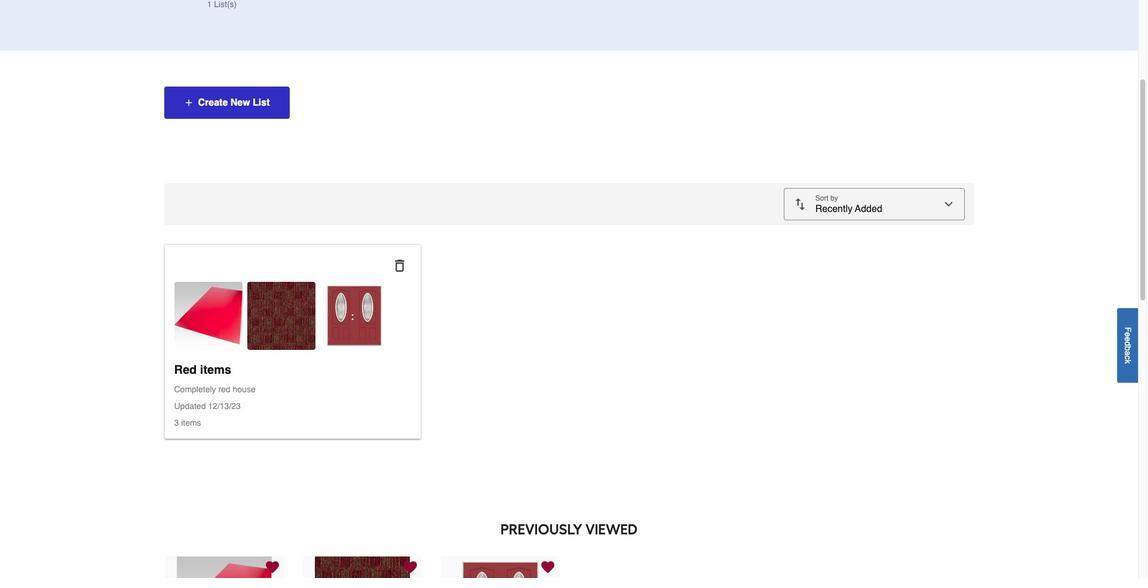 Task type: locate. For each thing, give the bounding box(es) containing it.
red
[[218, 385, 231, 395]]

viewed
[[586, 521, 638, 539]]

a
[[1124, 351, 1133, 356]]

1 vertical spatial items
[[181, 418, 201, 428]]

heart filled image for the undefined private sector marketplace pattern indoor carpet "image"
[[404, 561, 417, 574]]

jeld-wen hampton 64-in x 80-in steel oval lite left-hand outswing persimmon painted prehung double front door insulating core image
[[453, 557, 548, 579]]

items for 3 items
[[181, 418, 201, 428]]

f e e d b a c k
[[1124, 327, 1133, 364]]

items right 3
[[181, 418, 201, 428]]

red
[[174, 363, 197, 377]]

1 listimage image from the left
[[174, 282, 242, 350]]

f
[[1124, 327, 1133, 332]]

house
[[233, 385, 256, 395]]

d
[[1124, 342, 1133, 346]]

1 horizontal spatial listimage image
[[247, 282, 315, 350]]

items up completely red house
[[200, 363, 231, 377]]

heart filled image
[[404, 561, 417, 574], [542, 561, 555, 574]]

listimage image
[[174, 282, 242, 350], [247, 282, 315, 350], [320, 282, 388, 350]]

2 heart filled image from the left
[[542, 561, 555, 574]]

list
[[253, 97, 270, 108]]

completely red house
[[174, 385, 256, 395]]

1 horizontal spatial heart filled image
[[542, 561, 555, 574]]

k
[[1124, 360, 1133, 364]]

0 horizontal spatial heart filled image
[[404, 561, 417, 574]]

previously viewed
[[501, 521, 638, 539]]

items
[[200, 363, 231, 377], [181, 418, 201, 428]]

2 horizontal spatial listimage image
[[320, 282, 388, 350]]

create new list
[[198, 97, 270, 108]]

0 horizontal spatial listimage image
[[174, 282, 242, 350]]

create new list button
[[164, 87, 290, 119]]

e up "d"
[[1124, 332, 1133, 337]]

previously
[[501, 521, 583, 539]]

2 listimage image from the left
[[247, 282, 315, 350]]

1 heart filled image from the left
[[404, 561, 417, 574]]

e
[[1124, 332, 1133, 337], [1124, 337, 1133, 342]]

completely
[[174, 385, 216, 395]]

3 listimage image from the left
[[320, 282, 388, 350]]

e up b
[[1124, 337, 1133, 342]]

0 vertical spatial items
[[200, 363, 231, 377]]



Task type: vqa. For each thing, say whether or not it's contained in the screenshot.
Coverage
no



Task type: describe. For each thing, give the bounding box(es) containing it.
undefined private sector marketplace pattern indoor carpet image
[[315, 557, 410, 579]]

3 items
[[174, 418, 201, 428]]

plus image
[[184, 98, 193, 108]]

12/13/23
[[208, 402, 241, 411]]

heart filled image for jeld-wen hampton 64-in x 80-in steel oval lite left-hand outswing persimmon painted prehung double front door insulating core image
[[542, 561, 555, 574]]

b
[[1124, 346, 1133, 351]]

3
[[174, 418, 179, 428]]

c
[[1124, 356, 1133, 360]]

palight red foam pvc sheet (actual: 24-in x 48-in) image
[[177, 557, 272, 579]]

heart filled image
[[266, 561, 279, 574]]

trash image
[[394, 260, 406, 272]]

create
[[198, 97, 228, 108]]

1 e from the top
[[1124, 332, 1133, 337]]

red items
[[174, 363, 231, 377]]

items for red items
[[200, 363, 231, 377]]

updated
[[174, 402, 206, 411]]

updated 12/13/23
[[174, 402, 241, 411]]

f e e d b a c k button
[[1118, 308, 1139, 383]]

previously viewed heading
[[164, 518, 975, 542]]

2 e from the top
[[1124, 337, 1133, 342]]

new
[[231, 97, 250, 108]]



